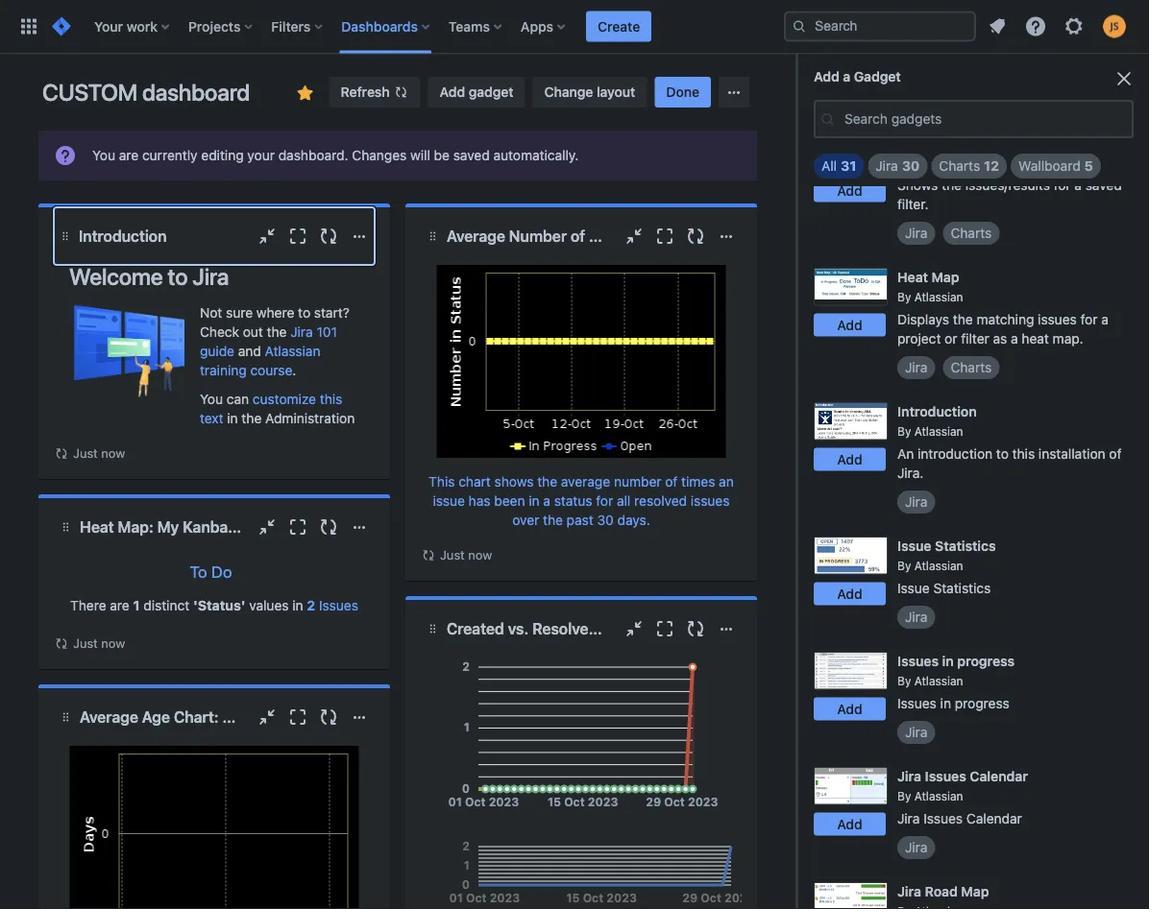 Task type: vqa. For each thing, say whether or not it's contained in the screenshot.
the Add
yes



Task type: locate. For each thing, give the bounding box(es) containing it.
1 vertical spatial saved
[[1085, 177, 1122, 193]]

map:
[[118, 518, 153, 537]]

0 vertical spatial my
[[157, 518, 179, 537]]

more actions for created vs. resolved chart: my kanban project gadget image
[[715, 618, 738, 641]]

and
[[234, 343, 265, 359]]

1 horizontal spatial wallboard
[[1018, 158, 1081, 174]]

jira down filter
[[876, 158, 898, 174]]

1 horizontal spatial project
[[306, 709, 357, 727]]

are for there
[[110, 598, 129, 613]]

an
[[719, 474, 734, 490]]

to left the start?
[[298, 305, 310, 321]]

4 add button from the top
[[814, 448, 886, 471]]

days
[[953, 43, 982, 59]]

jira down issues in progress by atlassian issues in progress
[[905, 725, 928, 741]]

maximize average age chart: my kanban project image
[[286, 706, 309, 729]]

0 vertical spatial to
[[168, 263, 188, 290]]

7 add button from the top
[[814, 813, 886, 836]]

0 vertical spatial for
[[1054, 177, 1071, 193]]

add down issues in progress 'image'
[[837, 701, 863, 717]]

1 horizontal spatial saved
[[1085, 177, 1122, 193]]

jira road map
[[897, 884, 989, 900]]

add down the jira issues calendar image
[[837, 817, 863, 833]]

charts down issues/results
[[951, 225, 992, 241]]

jira software image
[[50, 15, 73, 38], [50, 15, 73, 38]]

atlassian right the jira issues calendar image
[[914, 790, 963, 803]]

capable)
[[968, 62, 1022, 78]]

map
[[932, 269, 959, 285], [961, 884, 989, 900]]

1 vertical spatial charts
[[951, 225, 992, 241]]

the left past at the bottom of the page
[[543, 513, 563, 528]]

for inside this chart shows the average number of times an issue has been in a status for all resolved issues over the past 30 days.
[[596, 493, 613, 509]]

introduction
[[918, 446, 993, 462]]

add down issue statistics image
[[837, 586, 863, 602]]

just inside introduction region
[[73, 446, 98, 461]]

1 horizontal spatial you
[[200, 392, 223, 407]]

atlassian inside introduction by atlassian an introduction to this installation of jira.
[[914, 425, 963, 438]]

in down the can
[[227, 411, 238, 427]]

add button up add a gadget
[[814, 45, 886, 68]]

0 horizontal spatial heat
[[80, 518, 114, 537]]

heat inside heat map by atlassian displays the matching issues for a project or filter as a heat map.
[[897, 269, 928, 285]]

0 vertical spatial you
[[92, 147, 115, 163]]

atlassian up or
[[914, 290, 963, 304]]

wallboard 5
[[1018, 158, 1093, 174]]

1 by from the top
[[897, 156, 911, 169]]

this
[[429, 474, 455, 490]]

for up map.
[[1080, 312, 1098, 328]]

minimize introduction image
[[256, 225, 279, 248]]

project left refresh heat map: my kanban project icon
[[241, 518, 292, 537]]

add
[[837, 48, 863, 64], [814, 69, 840, 85], [440, 84, 465, 100], [837, 183, 863, 198], [837, 317, 863, 333], [837, 452, 863, 467], [837, 586, 863, 602], [837, 701, 863, 717], [837, 817, 863, 833]]

30 up shows
[[902, 158, 920, 174]]

atlassian up introduction
[[914, 425, 963, 438]]

1 vertical spatial wallboard
[[1018, 158, 1081, 174]]

0 horizontal spatial kanban
[[183, 518, 237, 537]]

in up over
[[529, 493, 540, 509]]

1 vertical spatial of
[[665, 474, 678, 490]]

for
[[1054, 177, 1071, 193], [1080, 312, 1098, 328], [596, 493, 613, 509]]

are left "currently"
[[119, 147, 139, 163]]

jira left the 101
[[290, 324, 313, 340]]

distinct
[[143, 598, 190, 613]]

statistics up issues in progress by atlassian issues in progress
[[933, 581, 991, 597]]

Search field
[[784, 11, 976, 42]]

charts for filter results
[[951, 225, 992, 241]]

jira issues calendar by atlassian jira issues calendar
[[897, 769, 1028, 827]]

2 an arrow curved in a circular way on the button that refreshes the dashboard image from the top
[[54, 637, 69, 652]]

charts 12
[[939, 158, 999, 174]]

0 vertical spatial are
[[119, 147, 139, 163]]

by right the jira issues calendar image
[[897, 790, 911, 803]]

by right issue statistics image
[[897, 559, 911, 573]]

add for heat map
[[837, 317, 863, 333]]

an arrow curved in a circular way on the button that refreshes the dashboard image inside heat map: my kanban project region
[[54, 637, 69, 652]]

wallboard left the 5
[[1018, 158, 1081, 174]]

add button for introduction
[[814, 448, 886, 471]]

maximize created vs. resolved chart: my kanban project image
[[653, 618, 676, 641]]

5 add button from the top
[[814, 583, 886, 606]]

0 vertical spatial kanban
[[183, 518, 237, 537]]

project right minimize average age chart: my kanban project icon
[[306, 709, 357, 727]]

1 vertical spatial kanban
[[248, 709, 302, 727]]

2 vertical spatial charts
[[951, 360, 992, 376]]

0 vertical spatial undefined generated chart image image
[[437, 265, 726, 458]]

to inside not sure where to start? check out the
[[298, 305, 310, 321]]

work
[[127, 18, 158, 34]]

0 vertical spatial saved
[[453, 147, 490, 163]]

banner
[[0, 0, 1149, 54]]

add button down 31
[[814, 179, 886, 202]]

2 issue from the top
[[897, 581, 930, 597]]

issues down times
[[691, 493, 730, 509]]

not sure where to start? check out the
[[200, 305, 350, 340]]

wallboard down capable)
[[951, 91, 1013, 107]]

atlassian down results
[[914, 156, 963, 169]]

in left 2 in the bottom left of the page
[[292, 598, 303, 613]]

add button for jira
[[814, 813, 886, 836]]

0 horizontal spatial project
[[241, 518, 292, 537]]

filter
[[961, 331, 989, 347]]

for down wallboard 5
[[1054, 177, 1071, 193]]

0 horizontal spatial this
[[320, 392, 342, 407]]

1 vertical spatial progress
[[955, 696, 1009, 712]]

an arrow curved in a circular way on the button that refreshes the dashboard image
[[54, 446, 69, 462], [54, 637, 69, 652]]

1 vertical spatial just now
[[440, 548, 492, 563]]

heat up project
[[897, 269, 928, 285]]

times
[[681, 474, 715, 490]]

2 add button from the top
[[814, 179, 886, 202]]

5 by from the top
[[897, 674, 911, 688]]

1 vertical spatial just
[[440, 548, 465, 563]]

your
[[94, 18, 123, 34]]

introduction inside introduction by atlassian an introduction to this installation of jira.
[[897, 404, 977, 419]]

0 horizontal spatial my
[[157, 518, 179, 537]]

my left minimize average age chart: my kanban project icon
[[222, 709, 244, 727]]

add button down issues in progress 'image'
[[814, 698, 886, 721]]

in inside this chart shows the average number of times an issue has been in a status for all resolved issues over the past 30 days.
[[529, 493, 540, 509]]

1 vertical spatial now
[[468, 548, 492, 563]]

0 vertical spatial project
[[241, 518, 292, 537]]

refresh average age chart: my kanban project image
[[317, 706, 340, 729]]

calendar
[[970, 769, 1028, 784], [966, 811, 1022, 827]]

saved inside filter results by atlassian shows the issues/results for a saved filter.
[[1085, 177, 1122, 193]]

1 vertical spatial you
[[200, 392, 223, 407]]

minimize average age chart: my kanban project image
[[256, 706, 279, 729]]

1 horizontal spatial this
[[1012, 446, 1035, 462]]

add button for issue
[[814, 583, 886, 606]]

the up status
[[537, 474, 557, 490]]

sure
[[226, 305, 253, 321]]

1 vertical spatial displays
[[897, 312, 949, 328]]

0 vertical spatial now
[[101, 446, 125, 461]]

displays up project
[[897, 312, 949, 328]]

map right the road
[[961, 884, 989, 900]]

0 vertical spatial introduction
[[79, 227, 167, 245]]

0 vertical spatial 30
[[902, 158, 920, 174]]

maximize heat map: my kanban project image
[[286, 516, 309, 539]]

issue
[[433, 493, 465, 509]]

a inside this chart shows the average number of times an issue has been in a status for all resolved issues over the past 30 days.
[[543, 493, 551, 509]]

issues
[[1038, 312, 1077, 328], [691, 493, 730, 509]]

0 vertical spatial just now
[[73, 446, 125, 461]]

in inside heat map: my kanban project region
[[292, 598, 303, 613]]

this left installation
[[1012, 446, 1035, 462]]

jira 30
[[876, 158, 920, 174]]

0 vertical spatial map
[[932, 269, 959, 285]]

just now inside average number of times in status : my kanban project region
[[440, 548, 492, 563]]

add down heat map image on the top right of the page
[[837, 317, 863, 333]]

1 horizontal spatial to
[[298, 305, 310, 321]]

will
[[410, 147, 430, 163]]

average number of times in status : my kanban project region
[[421, 265, 742, 566]]

layout
[[597, 84, 635, 100]]

atlassian inside atlassian training course
[[265, 343, 320, 359]]

1 vertical spatial to
[[298, 305, 310, 321]]

1 horizontal spatial my
[[222, 709, 244, 727]]

add up add a gadget
[[837, 48, 863, 64]]

1 horizontal spatial for
[[1054, 177, 1071, 193]]

0 vertical spatial wallboard
[[951, 91, 1013, 107]]

you inside introduction region
[[200, 392, 223, 407]]

just now
[[73, 446, 125, 461], [440, 548, 492, 563], [73, 637, 125, 651]]

0 horizontal spatial wallboard
[[951, 91, 1013, 107]]

kanban left refresh average age chart: my kanban project icon
[[248, 709, 302, 727]]

to right welcome
[[168, 263, 188, 290]]

number
[[614, 474, 662, 490]]

jira down jira. on the bottom of page
[[905, 494, 928, 510]]

1 vertical spatial heat
[[80, 518, 114, 537]]

just now right an arrow curved in a circular way on the button that refreshes the dashboard image
[[440, 548, 492, 563]]

all
[[821, 158, 837, 174]]

issues up map.
[[1038, 312, 1077, 328]]

0 vertical spatial of
[[1109, 446, 1122, 462]]

all
[[617, 493, 631, 509]]

4 by from the top
[[897, 559, 911, 573]]

0 vertical spatial heat
[[897, 269, 928, 285]]

to
[[168, 263, 188, 290], [298, 305, 310, 321], [996, 446, 1009, 462]]

wallboard for wallboard
[[951, 91, 1013, 107]]

kanban up to do
[[183, 518, 237, 537]]

saved
[[453, 147, 490, 163], [1085, 177, 1122, 193]]

(wallboard
[[897, 62, 964, 78]]

add gadget button
[[428, 77, 525, 108]]

2 vertical spatial for
[[596, 493, 613, 509]]

in
[[1050, 43, 1061, 59], [227, 411, 238, 427], [529, 493, 540, 509], [292, 598, 303, 613], [942, 653, 954, 669], [940, 696, 951, 712]]

the
[[942, 177, 962, 193], [953, 312, 973, 328], [267, 324, 287, 340], [242, 411, 262, 427], [537, 474, 557, 490], [543, 513, 563, 528]]

dashboard.
[[278, 147, 348, 163]]

1 vertical spatial map
[[961, 884, 989, 900]]

jira
[[905, 91, 928, 107], [876, 158, 898, 174], [905, 225, 928, 241], [192, 263, 229, 290], [290, 324, 313, 340], [905, 360, 928, 376], [905, 494, 928, 510], [905, 610, 928, 625], [905, 725, 928, 741], [897, 769, 922, 784], [897, 811, 920, 827], [905, 840, 928, 856], [897, 884, 922, 900]]

2 vertical spatial just now
[[73, 637, 125, 651]]

heat for heat map by atlassian displays the matching issues for a project or filter as a heat map.
[[897, 269, 928, 285]]

for left "all"
[[596, 493, 613, 509]]

jira.
[[897, 465, 924, 481]]

Search gadgets field
[[839, 102, 1132, 136]]

0 horizontal spatial undefined generated chart image image
[[70, 747, 359, 910]]

you can
[[200, 392, 253, 407]]

search image
[[792, 19, 807, 34]]

0 vertical spatial issues
[[1038, 312, 1077, 328]]

a inside filter results by atlassian shows the issues/results for a saved filter.
[[1075, 177, 1082, 193]]

map up or
[[932, 269, 959, 285]]

1 vertical spatial for
[[1080, 312, 1098, 328]]

2 vertical spatial to
[[996, 446, 1009, 462]]

primary element
[[12, 0, 784, 53]]

in up jira issues calendar by atlassian jira issues calendar
[[940, 696, 951, 712]]

text
[[200, 411, 223, 427]]

introduction up welcome
[[79, 227, 167, 245]]

saved for a
[[1085, 177, 1122, 193]]

refresh image
[[394, 85, 409, 100]]

atlassian right issue statistics image
[[914, 559, 963, 573]]

0 vertical spatial this
[[320, 392, 342, 407]]

displays inside heat map by atlassian displays the matching issues for a project or filter as a heat map.
[[897, 312, 949, 328]]

now right an arrow curved in a circular way on the button that refreshes the dashboard image
[[468, 548, 492, 563]]

customize
[[253, 392, 316, 407]]

you
[[92, 147, 115, 163], [200, 392, 223, 407]]

your
[[247, 147, 275, 163]]

this up the administration
[[320, 392, 342, 407]]

undefined generated chart image image
[[437, 265, 726, 458], [70, 747, 359, 910]]

issues inside heat map by atlassian displays the matching issues for a project or filter as a heat map.
[[1038, 312, 1077, 328]]

in inside "in the administration section."
[[227, 411, 238, 427]]

1 horizontal spatial issues
[[1038, 312, 1077, 328]]

1 vertical spatial calendar
[[966, 811, 1022, 827]]

add down 31
[[837, 183, 863, 198]]

saved down the 5
[[1085, 177, 1122, 193]]

an
[[897, 446, 914, 462]]

1 displays from the top
[[897, 43, 949, 59]]

add button for issues
[[814, 698, 886, 721]]

add button for filter
[[814, 179, 886, 202]]

jira down project
[[905, 360, 928, 376]]

1 vertical spatial 30
[[597, 513, 614, 528]]

just for introduction
[[73, 446, 98, 461]]

0 horizontal spatial for
[[596, 493, 613, 509]]

now inside heat map: my kanban project region
[[101, 637, 125, 651]]

introduction up introduction
[[897, 404, 977, 419]]

now up the map:
[[101, 446, 125, 461]]

0 horizontal spatial map
[[932, 269, 959, 285]]

your work
[[94, 18, 158, 34]]

0 horizontal spatial introduction
[[79, 227, 167, 245]]

teams button
[[443, 11, 509, 42]]

1 vertical spatial my
[[222, 709, 244, 727]]

jira inside jira 101 guide
[[290, 324, 313, 340]]

1 vertical spatial are
[[110, 598, 129, 613]]

by up 'an'
[[897, 425, 911, 438]]

0 vertical spatial calendar
[[970, 769, 1028, 784]]

just now inside introduction region
[[73, 446, 125, 461]]

now for introduction
[[101, 446, 125, 461]]

saved for be
[[453, 147, 490, 163]]

displays up "(wallboard"
[[897, 43, 949, 59]]

the down where
[[267, 324, 287, 340]]

minimize heat map: my kanban project image
[[256, 516, 279, 539]]

jira down issue statistics by atlassian issue statistics
[[905, 610, 928, 625]]

0 vertical spatial charts
[[939, 158, 980, 174]]

an arrow curved in a circular way on the button that refreshes the dashboard image for introduction
[[54, 446, 69, 462]]

issues inside heat map: my kanban project region
[[319, 598, 358, 613]]

just for heat map: my kanban project
[[73, 637, 98, 651]]

just now down there
[[73, 637, 125, 651]]

2 displays from the top
[[897, 312, 949, 328]]

undefined generated chart image image inside average number of times in status : my kanban project region
[[437, 265, 726, 458]]

1 vertical spatial issues
[[691, 493, 730, 509]]

to
[[190, 562, 207, 581]]

6 by from the top
[[897, 790, 911, 803]]

3 add button from the top
[[814, 314, 886, 337]]

0 vertical spatial an arrow curved in a circular way on the button that refreshes the dashboard image
[[54, 446, 69, 462]]

just inside heat map: my kanban project region
[[73, 637, 98, 651]]

an arrow curved in a circular way on the button that refreshes the dashboard image inside introduction region
[[54, 446, 69, 462]]

3 by from the top
[[897, 425, 911, 438]]

0 vertical spatial just
[[73, 446, 98, 461]]

custom
[[42, 79, 137, 106]]

1 horizontal spatial 30
[[902, 158, 920, 174]]

jira road map image
[[814, 883, 888, 910]]

to do
[[190, 562, 232, 581]]

by down filter
[[897, 156, 911, 169]]

1 an arrow curved in a circular way on the button that refreshes the dashboard image from the top
[[54, 446, 69, 462]]

1 horizontal spatial undefined generated chart image image
[[437, 265, 726, 458]]

2 horizontal spatial to
[[996, 446, 1009, 462]]

more actions for heat map: my kanban project gadget image
[[348, 516, 371, 539]]

past
[[567, 513, 594, 528]]

1 vertical spatial introduction
[[897, 404, 977, 419]]

add left gadget
[[440, 84, 465, 100]]

add down introduction image
[[837, 452, 863, 467]]

add button for heat
[[814, 314, 886, 337]]

atlassian training course
[[200, 343, 320, 379]]

charts down results
[[939, 158, 980, 174]]

atlassian
[[914, 156, 963, 169], [914, 290, 963, 304], [265, 343, 320, 359], [914, 425, 963, 438], [914, 559, 963, 573], [914, 674, 963, 688], [914, 790, 963, 803]]

0 horizontal spatial saved
[[453, 147, 490, 163]]

charts down filter
[[951, 360, 992, 376]]

my right the map:
[[157, 518, 179, 537]]

add button
[[814, 45, 886, 68], [814, 179, 886, 202], [814, 314, 886, 337], [814, 448, 886, 471], [814, 583, 886, 606], [814, 698, 886, 721], [814, 813, 886, 836]]

apps button
[[515, 11, 573, 42]]

1 vertical spatial issue
[[897, 581, 930, 597]]

0 horizontal spatial issues
[[691, 493, 730, 509]]

saved right be
[[453, 147, 490, 163]]

minimize average number of times in status : my kanban project image
[[623, 225, 646, 248]]

issues/results
[[965, 177, 1050, 193]]

just now up the map:
[[73, 446, 125, 461]]

now down there
[[101, 637, 125, 651]]

1 horizontal spatial introduction
[[897, 404, 977, 419]]

jira down filter. on the right top of page
[[905, 225, 928, 241]]

displays inside displays days remaining in a sprint (wallboard capable)
[[897, 43, 949, 59]]

are inside heat map: my kanban project region
[[110, 598, 129, 613]]

course
[[250, 363, 292, 379]]

30 right past at the bottom of the page
[[597, 513, 614, 528]]

charts
[[939, 158, 980, 174], [951, 225, 992, 241], [951, 360, 992, 376]]

add button down issue statistics image
[[814, 583, 886, 606]]

by up project
[[897, 290, 911, 304]]

you down custom
[[92, 147, 115, 163]]

1 vertical spatial this
[[1012, 446, 1035, 462]]

a
[[1065, 43, 1072, 59], [843, 69, 851, 85], [1075, 177, 1082, 193], [1101, 312, 1109, 328], [1011, 331, 1018, 347], [543, 493, 551, 509]]

changes
[[352, 147, 407, 163]]

atlassian up .
[[265, 343, 320, 359]]

1 vertical spatial an arrow curved in a circular way on the button that refreshes the dashboard image
[[54, 637, 69, 652]]

2 by from the top
[[897, 290, 911, 304]]

issues inside this chart shows the average number of times an issue has been in a status for all resolved issues over the past 30 days.
[[691, 493, 730, 509]]

now inside average number of times in status : my kanban project region
[[468, 548, 492, 563]]

of
[[1109, 446, 1122, 462], [665, 474, 678, 490]]

2 vertical spatial just
[[73, 637, 98, 651]]

0 horizontal spatial 30
[[597, 513, 614, 528]]

0 horizontal spatial of
[[665, 474, 678, 490]]

30 inside this chart shows the average number of times an issue has been in a status for all resolved issues over the past 30 days.
[[597, 513, 614, 528]]

the up or
[[953, 312, 973, 328]]

filter results image
[[814, 134, 888, 171]]

6 add button from the top
[[814, 698, 886, 721]]

1 horizontal spatial of
[[1109, 446, 1122, 462]]

now for heat map: my kanban project
[[101, 637, 125, 651]]

more actions for average number of times in status : my kanban project gadget image
[[715, 225, 738, 248]]

1 horizontal spatial heat
[[897, 269, 928, 285]]

in the administration section.
[[200, 411, 355, 446]]

1 vertical spatial project
[[306, 709, 357, 727]]

0 vertical spatial issue
[[897, 538, 932, 554]]

now
[[101, 446, 125, 461], [468, 548, 492, 563], [101, 637, 125, 651]]

just now for heat map: my kanban project
[[73, 637, 125, 651]]

refresh
[[341, 84, 390, 100]]

to right introduction
[[996, 446, 1009, 462]]

of right installation
[[1109, 446, 1122, 462]]

of up resolved
[[665, 474, 678, 490]]

by right issues in progress 'image'
[[897, 674, 911, 688]]

0 horizontal spatial you
[[92, 147, 115, 163]]

guide
[[200, 343, 234, 359]]

just now inside heat map: my kanban project region
[[73, 637, 125, 651]]

you up text
[[200, 392, 223, 407]]

issue statistics image
[[814, 537, 888, 575]]

now inside introduction region
[[101, 446, 125, 461]]

12
[[984, 158, 999, 174]]

0 vertical spatial statistics
[[935, 538, 996, 554]]

refresh created vs. resolved chart: my kanban project image
[[684, 618, 707, 641]]

of inside this chart shows the average number of times an issue has been in a status for all resolved issues over the past 30 days.
[[665, 474, 678, 490]]

0 vertical spatial displays
[[897, 43, 949, 59]]

just now for introduction
[[73, 446, 125, 461]]

are left 1
[[110, 598, 129, 613]]

atlassian right issues in progress 'image'
[[914, 674, 963, 688]]

statistics down introduction
[[935, 538, 996, 554]]

in left 'sprint'
[[1050, 43, 1061, 59]]

add button down the jira issues calendar image
[[814, 813, 886, 836]]

2 vertical spatial now
[[101, 637, 125, 651]]

for inside filter results by atlassian shows the issues/results for a saved filter.
[[1054, 177, 1071, 193]]

add inside button
[[440, 84, 465, 100]]

add button down heat map image on the top right of the page
[[814, 314, 886, 337]]

add button down introduction image
[[814, 448, 886, 471]]

the down the can
[[242, 411, 262, 427]]

2 horizontal spatial for
[[1080, 312, 1098, 328]]

results
[[934, 134, 982, 150]]

the down charts 12
[[942, 177, 962, 193]]

a inside displays days remaining in a sprint (wallboard capable)
[[1065, 43, 1072, 59]]

jira up the road
[[905, 840, 928, 856]]



Task type: describe. For each thing, give the bounding box(es) containing it.
jira right the jira issues calendar image
[[897, 769, 922, 784]]

create button
[[586, 11, 652, 42]]

displays days remaining in a sprint (wallboard capable)
[[897, 43, 1111, 78]]

training
[[200, 363, 247, 379]]

administration
[[265, 411, 355, 427]]

average
[[80, 709, 138, 727]]

atlassian inside heat map by atlassian displays the matching issues for a project or filter as a heat map.
[[914, 290, 963, 304]]

1 vertical spatial statistics
[[933, 581, 991, 597]]

apps
[[521, 18, 553, 34]]

do
[[211, 562, 232, 581]]

the inside "in the administration section."
[[242, 411, 262, 427]]

1 horizontal spatial kanban
[[248, 709, 302, 727]]

currently
[[142, 147, 198, 163]]

issue statistics by atlassian issue statistics
[[897, 538, 996, 597]]

jira 101 guide link
[[200, 324, 337, 359]]

add a gadget
[[814, 69, 901, 85]]

introduction region
[[54, 263, 375, 464]]

dashboard
[[142, 79, 250, 106]]

this inside introduction by atlassian an introduction to this installation of jira.
[[1012, 446, 1035, 462]]

change layout button
[[533, 77, 647, 108]]

notifications image
[[986, 15, 1009, 38]]

there are 1 distinct 'status' values in 2 issues
[[70, 598, 358, 613]]

settings image
[[1063, 15, 1086, 38]]

customize this text link
[[200, 392, 342, 427]]

0 horizontal spatial to
[[168, 263, 188, 290]]

welcome to jira
[[69, 263, 229, 290]]

chart:
[[174, 709, 219, 727]]

by inside filter results by atlassian shows the issues/results for a saved filter.
[[897, 156, 911, 169]]

more actions for introduction gadget image
[[348, 225, 371, 248]]

more actions for average age chart: my kanban project gadget image
[[348, 706, 371, 729]]

101
[[317, 324, 337, 340]]

atlassian inside issues in progress by atlassian issues in progress
[[914, 674, 963, 688]]

create
[[598, 18, 640, 34]]

in inside displays days remaining in a sprint (wallboard capable)
[[1050, 43, 1061, 59]]

your profile and settings image
[[1103, 15, 1126, 38]]

31
[[841, 158, 856, 174]]

editing
[[201, 147, 244, 163]]

filter results by atlassian shows the issues/results for a saved filter.
[[897, 134, 1122, 212]]

welcome
[[69, 263, 163, 290]]

help image
[[1024, 15, 1047, 38]]

by inside issue statistics by atlassian issue statistics
[[897, 559, 911, 573]]

check
[[200, 324, 239, 340]]

1 add button from the top
[[814, 45, 886, 68]]

filters button
[[266, 11, 330, 42]]

heat map by atlassian displays the matching issues for a project or filter as a heat map.
[[897, 269, 1109, 347]]

atlassian training course link
[[200, 343, 320, 379]]

not
[[200, 305, 222, 321]]

close icon image
[[1113, 67, 1136, 90]]

jira issues calendar image
[[814, 768, 888, 806]]

atlassian inside filter results by atlassian shows the issues/results for a saved filter.
[[914, 156, 963, 169]]

heat for heat map: my kanban project
[[80, 518, 114, 537]]

remaining
[[986, 43, 1047, 59]]

heat map image
[[814, 268, 888, 306]]

an arrow curved in a circular way on the button that refreshes the dashboard image
[[421, 548, 436, 564]]

jira up not
[[192, 263, 229, 290]]

you for you are currently editing your dashboard. changes will be saved automatically.
[[92, 147, 115, 163]]

issues in progress image
[[814, 652, 888, 690]]

add for introduction
[[837, 452, 863, 467]]

more dashboard actions image
[[723, 81, 746, 104]]

your work button
[[88, 11, 177, 42]]

start?
[[314, 305, 350, 321]]

for inside heat map by atlassian displays the matching issues for a project or filter as a heat map.
[[1080, 312, 1098, 328]]

introduction image
[[814, 403, 888, 441]]

status
[[554, 493, 592, 509]]

automatically.
[[493, 147, 579, 163]]

introduction for introduction by atlassian an introduction to this installation of jira.
[[897, 404, 977, 419]]

jira down "(wallboard"
[[905, 91, 928, 107]]

age
[[142, 709, 170, 727]]

maximize average number of times in status : my kanban project image
[[653, 225, 676, 248]]

days.
[[617, 513, 650, 528]]

heat map: my kanban project
[[80, 518, 292, 537]]

project
[[897, 331, 941, 347]]

projects
[[188, 18, 241, 34]]

add for filter results
[[837, 183, 863, 198]]

0 vertical spatial progress
[[957, 653, 1015, 669]]

filter
[[897, 134, 931, 150]]

add for issue statistics
[[837, 586, 863, 602]]

refresh button
[[329, 77, 421, 108]]

refresh introduction image
[[317, 225, 340, 248]]

banner containing your work
[[0, 0, 1149, 54]]

star custom dashboard image
[[294, 82, 317, 105]]

issues in progress by atlassian issues in progress
[[897, 653, 1015, 712]]

map inside heat map by atlassian displays the matching issues for a project or filter as a heat map.
[[932, 269, 959, 285]]

average age chart: my kanban project
[[80, 709, 357, 727]]

1 issue from the top
[[897, 538, 932, 554]]

add for jira issues calendar
[[837, 817, 863, 833]]

just inside average number of times in status : my kanban project region
[[440, 548, 465, 563]]

refresh heat map: my kanban project image
[[317, 516, 340, 539]]

this chart shows the average number of times an issue has been in a status for all resolved issues over the past 30 days. link
[[429, 474, 734, 528]]

dashboards
[[341, 18, 418, 34]]

by inside jira issues calendar by atlassian jira issues calendar
[[897, 790, 911, 803]]

by inside heat map by atlassian displays the matching issues for a project or filter as a heat map.
[[897, 290, 911, 304]]

road
[[925, 884, 958, 900]]

gadget
[[469, 84, 514, 100]]

customize this text
[[200, 392, 342, 427]]

the inside heat map by atlassian displays the matching issues for a project or filter as a heat map.
[[953, 312, 973, 328]]

in down issue statistics by atlassian issue statistics
[[942, 653, 954, 669]]

jira 101 guide
[[200, 324, 337, 359]]

refresh average number of times in status : my kanban project image
[[684, 225, 707, 248]]

over
[[512, 513, 539, 528]]

filters
[[271, 18, 311, 34]]

wallboard for wallboard 5
[[1018, 158, 1081, 174]]

this chart shows the average number of times an issue has been in a status for all resolved issues over the past 30 days.
[[429, 474, 734, 528]]

introduction for introduction
[[79, 227, 167, 245]]

heat map: my kanban project region
[[54, 556, 375, 654]]

you for you can
[[200, 392, 223, 407]]

has
[[469, 493, 491, 509]]

section.
[[200, 430, 249, 446]]

atlassian inside issue statistics by atlassian issue statistics
[[914, 559, 963, 573]]

teams
[[449, 18, 490, 34]]

of inside introduction by atlassian an introduction to this installation of jira.
[[1109, 446, 1122, 462]]

add for issues in progress
[[837, 701, 863, 717]]

jira left the road
[[897, 884, 922, 900]]

sprint
[[1076, 43, 1111, 59]]

to do link
[[190, 562, 232, 581]]

add gadget
[[440, 84, 514, 100]]

charts for heat map
[[951, 360, 992, 376]]

dashboards button
[[336, 11, 437, 42]]

minimize created vs. resolved chart: my kanban project image
[[623, 618, 646, 641]]

to inside introduction by atlassian an introduction to this installation of jira.
[[996, 446, 1009, 462]]

by inside introduction by atlassian an introduction to this installation of jira.
[[897, 425, 911, 438]]

done link
[[655, 77, 711, 108]]

by inside issues in progress by atlassian issues in progress
[[897, 674, 911, 688]]

map.
[[1053, 331, 1083, 347]]

be
[[434, 147, 450, 163]]

the inside filter results by atlassian shows the issues/results for a saved filter.
[[942, 177, 962, 193]]

can
[[227, 392, 249, 407]]

average
[[561, 474, 610, 490]]

maximize introduction image
[[286, 225, 309, 248]]

as
[[993, 331, 1007, 347]]

the inside not sure where to start? check out the
[[267, 324, 287, 340]]

an arrow curved in a circular way on the button that refreshes the dashboard image for heat map: my kanban project
[[54, 637, 69, 652]]

jira up the jira road map
[[897, 811, 920, 827]]

are for you
[[119, 147, 139, 163]]

shows
[[494, 474, 534, 490]]

1 horizontal spatial map
[[961, 884, 989, 900]]

atlassian inside jira issues calendar by atlassian jira issues calendar
[[914, 790, 963, 803]]

1 vertical spatial undefined generated chart image image
[[70, 747, 359, 910]]

done
[[666, 84, 699, 100]]

or
[[945, 331, 957, 347]]

add left the gadget
[[814, 69, 840, 85]]

there
[[70, 598, 106, 613]]

this inside customize this text
[[320, 392, 342, 407]]

appswitcher icon image
[[17, 15, 40, 38]]



